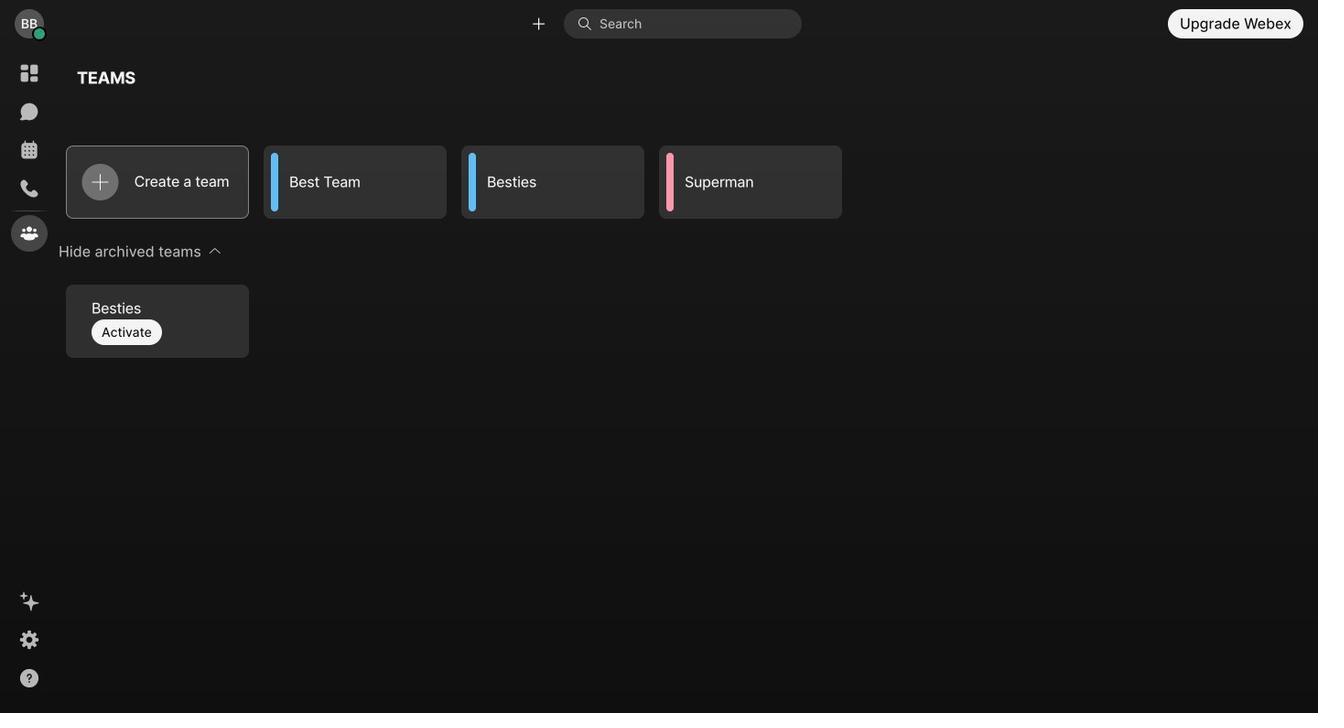 Task type: vqa. For each thing, say whether or not it's contained in the screenshot.
tab list
no



Task type: locate. For each thing, give the bounding box(es) containing it.
hide archived teams image
[[209, 245, 221, 258]]

webex tab list
[[11, 55, 48, 252]]

navigation
[[0, 48, 59, 713]]



Task type: describe. For each thing, give the bounding box(es) containing it.
create new team image
[[92, 174, 109, 190]]

teams list list
[[59, 138, 1289, 226]]

archived teams list list
[[59, 277, 1289, 365]]



